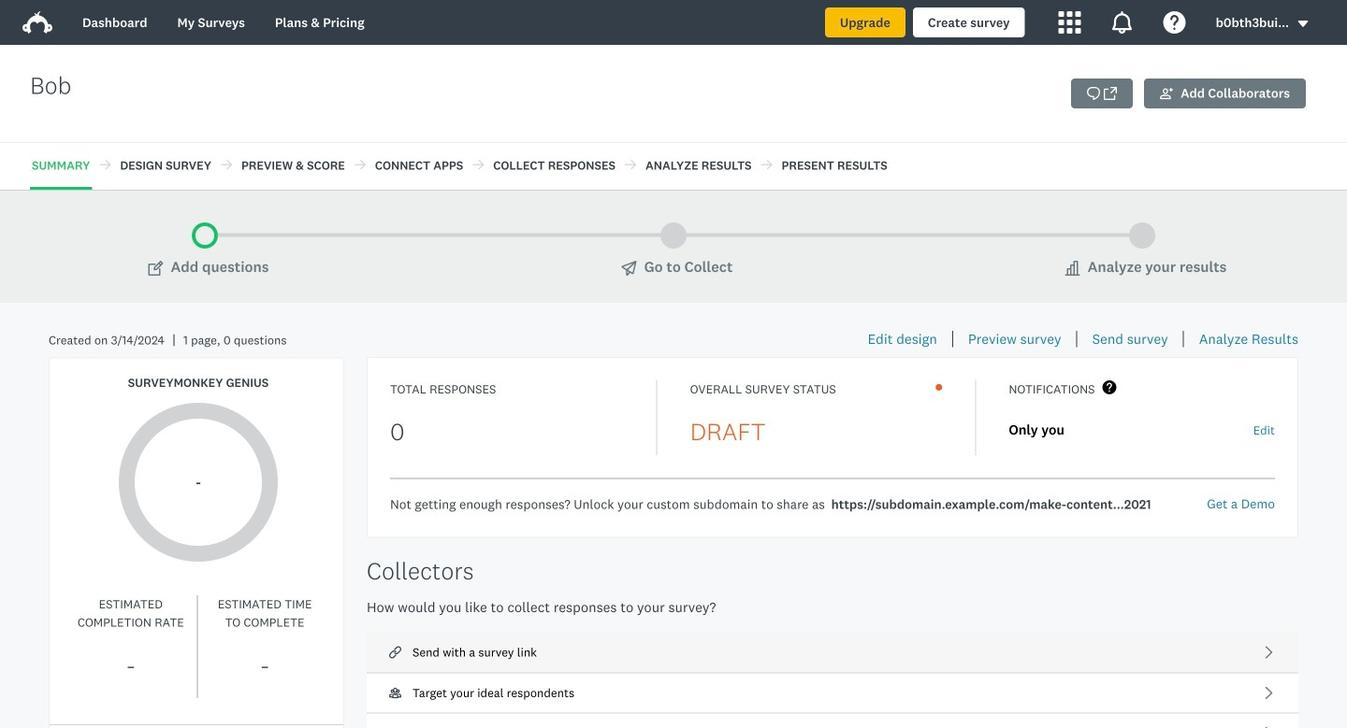 Task type: vqa. For each thing, say whether or not it's contained in the screenshot.
2nd BRAND LOGO from the top
yes



Task type: locate. For each thing, give the bounding box(es) containing it.
products icon image
[[1059, 11, 1081, 34], [1059, 11, 1081, 34]]

help icon image
[[1164, 11, 1186, 34]]

chartbarvert image
[[1065, 261, 1080, 276]]

2 brand logo image from the top
[[22, 11, 52, 34]]

this link opens in a new tab image
[[1104, 87, 1117, 100], [1104, 87, 1117, 100]]

notification center icon image
[[1111, 11, 1134, 34]]

comment image
[[1087, 87, 1100, 100]]

brand logo image
[[22, 7, 52, 37], [22, 11, 52, 34]]

1 brand logo image from the top
[[22, 7, 52, 37]]

dropdown arrow icon image
[[1297, 17, 1310, 30], [1298, 21, 1308, 27]]



Task type: describe. For each thing, give the bounding box(es) containing it.
chevronright image
[[1262, 646, 1276, 660]]

usersgroup image
[[389, 688, 401, 700]]

link image
[[389, 647, 401, 659]]

chevronright image
[[1262, 687, 1276, 701]]

airplane image
[[622, 261, 637, 276]]

pencilbox image
[[148, 261, 163, 276]]



